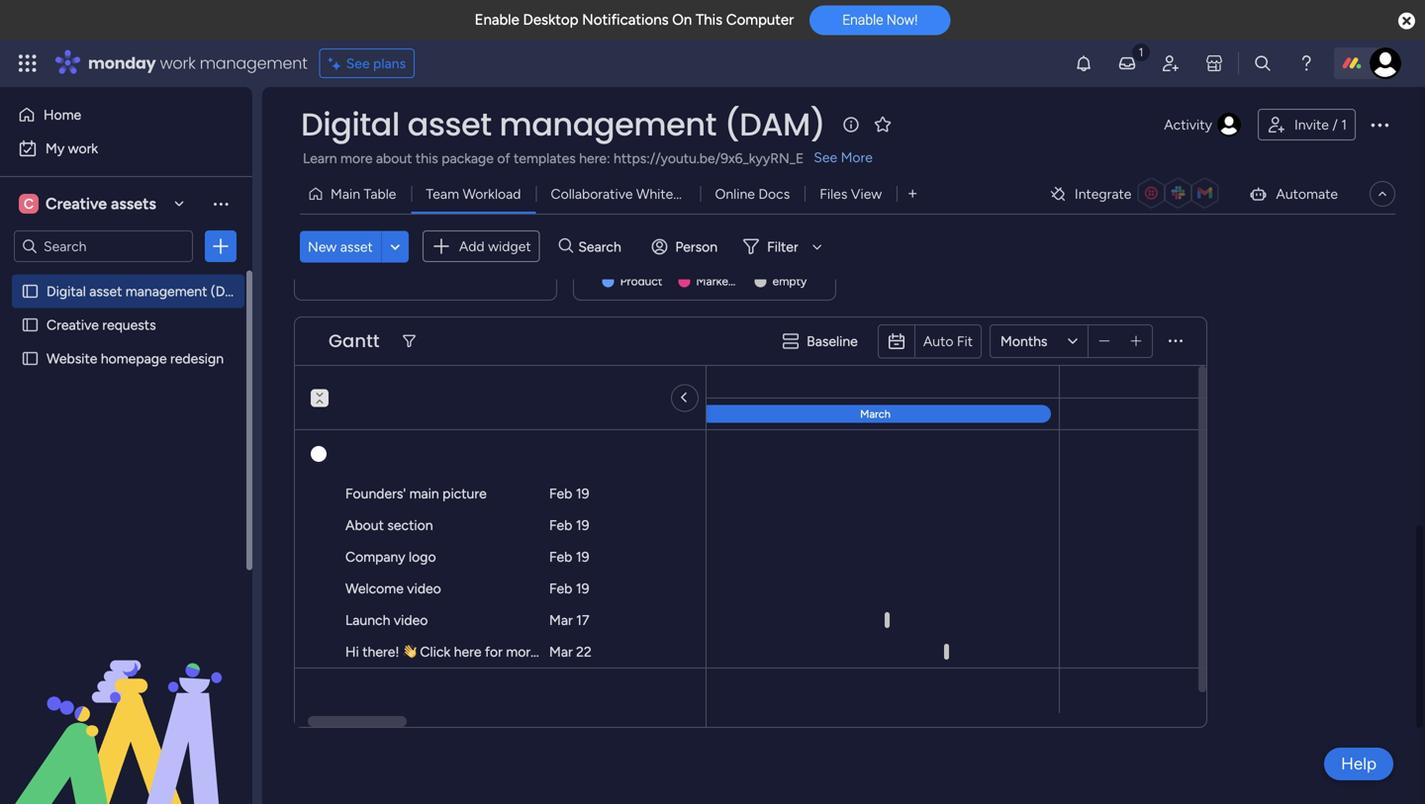 Task type: describe. For each thing, give the bounding box(es) containing it.
notifications image
[[1074, 53, 1094, 73]]

enable now! button
[[810, 5, 951, 35]]

view
[[851, 186, 882, 202]]

filter button
[[736, 231, 829, 263]]

computer
[[726, 11, 794, 29]]

about
[[345, 517, 384, 534]]

requests
[[102, 317, 156, 334]]

work for my
[[68, 140, 98, 157]]

desktop
[[523, 11, 579, 29]]

Search field
[[573, 233, 633, 261]]

invite members image
[[1161, 53, 1181, 73]]

my work option
[[12, 133, 241, 164]]

new asset
[[308, 238, 373, 255]]

feb for about section
[[549, 517, 573, 534]]

help button
[[1325, 748, 1394, 781]]

package
[[442, 150, 494, 167]]

this
[[416, 150, 438, 167]]

→
[[617, 644, 631, 661]]

baseline
[[807, 333, 858, 350]]

help
[[1341, 754, 1377, 775]]

click
[[420, 644, 451, 661]]

person
[[675, 238, 718, 255]]

auto fit button
[[915, 325, 981, 357]]

v2 plus image
[[1131, 334, 1142, 349]]

launch
[[345, 612, 390, 629]]

creative requests
[[47, 317, 156, 334]]

integrate
[[1075, 186, 1132, 202]]

main
[[331, 186, 360, 202]]

files view button
[[805, 178, 897, 210]]

add
[[459, 238, 485, 255]]

my work link
[[12, 133, 241, 164]]

creative for creative requests
[[47, 317, 99, 334]]

workspace image
[[19, 193, 39, 215]]

collapse board header image
[[1375, 186, 1391, 202]]

angle right image
[[683, 390, 687, 407]]

👋
[[403, 644, 417, 661]]

founders'
[[345, 486, 406, 502]]

1 vertical spatial more
[[506, 644, 538, 661]]

22
[[576, 644, 592, 661]]

options image
[[211, 237, 231, 256]]

monday work management
[[88, 52, 308, 74]]

there!
[[363, 644, 399, 661]]

/
[[1333, 116, 1338, 133]]

feb for company logo
[[549, 549, 573, 566]]

Digital asset management (DAM) field
[[296, 102, 831, 147]]

welcome
[[345, 581, 404, 597]]

fit
[[957, 333, 973, 350]]

information
[[542, 644, 613, 661]]

see more link
[[812, 147, 875, 167]]

see plans button
[[319, 49, 415, 78]]

about
[[376, 150, 412, 167]]

automate
[[1276, 186, 1338, 202]]

1
[[1341, 116, 1347, 133]]

update feed image
[[1118, 53, 1137, 73]]

see plans
[[346, 55, 406, 72]]

v2 search image
[[559, 236, 573, 258]]

whiteboard
[[636, 186, 709, 202]]

logo
[[409, 549, 436, 566]]

enable desktop notifications on this computer
[[475, 11, 794, 29]]

online docs button
[[700, 178, 805, 210]]

home option
[[12, 99, 241, 131]]

templates
[[514, 150, 576, 167]]

this
[[696, 11, 723, 29]]

hi there!   👋  click here for more information  →
[[345, 644, 631, 661]]

dapulse close image
[[1399, 11, 1416, 32]]

public board image for digital asset management (dam)
[[21, 282, 40, 301]]

2 vertical spatial management
[[126, 283, 207, 300]]

show board description image
[[839, 115, 863, 135]]

public board image for creative requests
[[21, 316, 40, 335]]

home link
[[12, 99, 241, 131]]

19 for founders' main picture
[[576, 486, 590, 502]]

invite / 1
[[1295, 116, 1347, 133]]

homepage
[[101, 350, 167, 367]]

video for welcome video
[[407, 581, 441, 597]]

monday
[[88, 52, 156, 74]]

files
[[820, 186, 848, 202]]

0 vertical spatial asset
[[407, 102, 492, 147]]

1 image
[[1132, 41, 1150, 63]]

march
[[860, 408, 891, 421]]

plans
[[373, 55, 406, 72]]

team workload
[[426, 186, 521, 202]]

team
[[426, 186, 459, 202]]

workspace selection element
[[19, 192, 159, 216]]

c
[[24, 196, 34, 212]]

for
[[485, 644, 503, 661]]

collaborative whiteboard online docs
[[551, 186, 790, 202]]

19 for about section
[[576, 517, 590, 534]]

1 horizontal spatial (dam)
[[724, 102, 826, 147]]

Gantt field
[[324, 329, 385, 354]]

widget
[[488, 238, 531, 255]]

my
[[46, 140, 65, 157]]

public board image
[[21, 349, 40, 368]]

founders' main picture
[[345, 486, 487, 502]]

empty
[[773, 274, 807, 288]]

of
[[497, 150, 510, 167]]

v2 minus image
[[1100, 334, 1110, 349]]

feb for welcome video
[[549, 581, 573, 597]]

video for launch video
[[394, 612, 428, 629]]

v2 collapse down image
[[311, 383, 329, 395]]

invite / 1 button
[[1258, 109, 1356, 141]]

mar 17
[[549, 612, 589, 629]]

v2 collapse up image
[[311, 396, 329, 409]]

website
[[47, 350, 97, 367]]

more
[[841, 149, 873, 166]]

new
[[308, 238, 337, 255]]



Task type: vqa. For each thing, say whether or not it's contained in the screenshot.


Task type: locate. For each thing, give the bounding box(es) containing it.
enable left desktop
[[475, 11, 519, 29]]

19 for company logo
[[576, 549, 590, 566]]

files view
[[820, 186, 882, 202]]

0 vertical spatial public board image
[[21, 282, 40, 301]]

see left the more
[[814, 149, 838, 166]]

https://youtu.be/9x6_kyyrn_e
[[614, 150, 804, 167]]

4 feb 19 from the top
[[549, 581, 590, 597]]

redesign
[[170, 350, 224, 367]]

0 vertical spatial see
[[346, 55, 370, 72]]

1 vertical spatial (dam)
[[211, 283, 251, 300]]

0 vertical spatial more
[[341, 150, 373, 167]]

gantt
[[329, 329, 380, 354]]

baseline button
[[775, 326, 870, 357]]

19 for welcome video
[[576, 581, 590, 597]]

2 feb 19 from the top
[[549, 517, 590, 534]]

filter
[[767, 238, 799, 255]]

creative inside list box
[[47, 317, 99, 334]]

enable
[[475, 11, 519, 29], [843, 12, 883, 28]]

1 horizontal spatial digital
[[301, 102, 400, 147]]

1 vertical spatial work
[[68, 140, 98, 157]]

digital
[[301, 102, 400, 147], [47, 283, 86, 300]]

add widget button
[[423, 231, 540, 262]]

marketing
[[696, 274, 749, 288]]

17
[[576, 612, 589, 629]]

on
[[672, 11, 692, 29]]

enable left 'now!'
[[843, 12, 883, 28]]

activity button
[[1156, 109, 1250, 141]]

feb 19 for about section
[[549, 517, 590, 534]]

launch video
[[345, 612, 428, 629]]

asset
[[407, 102, 492, 147], [340, 238, 373, 255], [89, 283, 122, 300]]

feb 19 for founders' main picture
[[549, 486, 590, 502]]

option
[[0, 274, 252, 278]]

1 enable from the left
[[475, 11, 519, 29]]

0 horizontal spatial more
[[341, 150, 373, 167]]

creative inside the 'workspace selection' element
[[46, 195, 107, 213]]

4 19 from the top
[[576, 581, 590, 597]]

add view image
[[909, 187, 917, 201]]

more
[[341, 150, 373, 167], [506, 644, 538, 661]]

auto
[[923, 333, 954, 350]]

1 vertical spatial asset
[[340, 238, 373, 255]]

automate button
[[1241, 178, 1346, 210]]

asset inside button
[[340, 238, 373, 255]]

list box containing digital asset management (dam)
[[0, 271, 252, 643]]

auto fit
[[923, 333, 973, 350]]

assets
[[111, 195, 156, 213]]

1 vertical spatial management
[[499, 102, 717, 147]]

1 vertical spatial creative
[[47, 317, 99, 334]]

digital asset management (dam) up requests
[[47, 283, 251, 300]]

feb
[[549, 486, 573, 502], [549, 517, 573, 534], [549, 549, 573, 566], [549, 581, 573, 597]]

asset up creative requests
[[89, 283, 122, 300]]

learn more about this package of templates here: https://youtu.be/9x6_kyyrn_e see more
[[303, 149, 873, 167]]

0 horizontal spatial (dam)
[[211, 283, 251, 300]]

see
[[346, 55, 370, 72], [814, 149, 838, 166]]

0 vertical spatial mar
[[549, 612, 573, 629]]

digital asset management (dam)
[[301, 102, 826, 147], [47, 283, 251, 300]]

1 vertical spatial video
[[394, 612, 428, 629]]

company
[[345, 549, 405, 566]]

main table
[[331, 186, 396, 202]]

docs
[[759, 186, 790, 202]]

0 vertical spatial work
[[160, 52, 196, 74]]

select product image
[[18, 53, 38, 73]]

video down 'logo'
[[407, 581, 441, 597]]

mar 22
[[549, 644, 592, 661]]

0 horizontal spatial digital
[[47, 283, 86, 300]]

1 horizontal spatial asset
[[340, 238, 373, 255]]

add widget
[[459, 238, 531, 255]]

section
[[387, 517, 433, 534]]

lottie animation element
[[0, 605, 252, 805]]

arrow down image
[[805, 235, 829, 259]]

0 vertical spatial video
[[407, 581, 441, 597]]

0 vertical spatial digital asset management (dam)
[[301, 102, 826, 147]]

3 feb 19 from the top
[[549, 549, 590, 566]]

1 vertical spatial public board image
[[21, 316, 40, 335]]

monday marketplace image
[[1205, 53, 1224, 73]]

1 horizontal spatial digital asset management (dam)
[[301, 102, 826, 147]]

mar for mar 17
[[549, 612, 573, 629]]

learn
[[303, 150, 337, 167]]

creative for creative assets
[[46, 195, 107, 213]]

3 19 from the top
[[576, 549, 590, 566]]

1 horizontal spatial enable
[[843, 12, 883, 28]]

0 vertical spatial digital
[[301, 102, 400, 147]]

2 vertical spatial asset
[[89, 283, 122, 300]]

creative right workspace 'icon'
[[46, 195, 107, 213]]

0 vertical spatial creative
[[46, 195, 107, 213]]

(dam) up docs
[[724, 102, 826, 147]]

work inside option
[[68, 140, 98, 157]]

see inside learn more about this package of templates here: https://youtu.be/9x6_kyyrn_e see more
[[814, 149, 838, 166]]

company logo
[[345, 549, 436, 566]]

enable for enable desktop notifications on this computer
[[475, 11, 519, 29]]

1 horizontal spatial more
[[506, 644, 538, 661]]

website homepage redesign
[[47, 350, 224, 367]]

more dots image
[[1169, 334, 1183, 349]]

2 mar from the top
[[549, 644, 573, 661]]

video
[[407, 581, 441, 597], [394, 612, 428, 629]]

now!
[[887, 12, 918, 28]]

4 feb from the top
[[549, 581, 573, 597]]

collaborative
[[551, 186, 633, 202]]

2 public board image from the top
[[21, 316, 40, 335]]

video up 👋
[[394, 612, 428, 629]]

feb 19
[[549, 486, 590, 502], [549, 517, 590, 534], [549, 549, 590, 566], [549, 581, 590, 597]]

picture
[[443, 486, 487, 502]]

activity
[[1164, 116, 1213, 133]]

mar left 17
[[549, 612, 573, 629]]

here:
[[579, 150, 610, 167]]

feb for founders' main picture
[[549, 486, 573, 502]]

(dam) down options icon
[[211, 283, 251, 300]]

2 19 from the top
[[576, 517, 590, 534]]

enable now!
[[843, 12, 918, 28]]

angle down image
[[391, 239, 400, 254]]

john smith image
[[1370, 48, 1402, 79]]

notifications
[[582, 11, 669, 29]]

enable for enable now!
[[843, 12, 883, 28]]

options image
[[1368, 113, 1392, 137]]

lottie animation image
[[0, 605, 252, 805]]

(dam)
[[724, 102, 826, 147], [211, 283, 251, 300]]

work right my
[[68, 140, 98, 157]]

feb 19 for welcome video
[[549, 581, 590, 597]]

1 feb from the top
[[549, 486, 573, 502]]

2 horizontal spatial asset
[[407, 102, 492, 147]]

Search in workspace field
[[42, 235, 165, 258]]

help image
[[1297, 53, 1317, 73]]

asset right new
[[340, 238, 373, 255]]

0 horizontal spatial see
[[346, 55, 370, 72]]

product
[[620, 274, 663, 288]]

digital asset management (dam) up templates
[[301, 102, 826, 147]]

work right monday
[[160, 52, 196, 74]]

1 vertical spatial see
[[814, 149, 838, 166]]

creative
[[46, 195, 107, 213], [47, 317, 99, 334]]

integrate button
[[1041, 173, 1233, 215]]

add to favorites image
[[873, 114, 893, 134]]

1 feb 19 from the top
[[549, 486, 590, 502]]

workload
[[463, 186, 521, 202]]

1 horizontal spatial see
[[814, 149, 838, 166]]

0 horizontal spatial digital asset management (dam)
[[47, 283, 251, 300]]

collaborative whiteboard button
[[536, 178, 709, 210]]

months
[[1001, 333, 1048, 350]]

work for monday
[[160, 52, 196, 74]]

mar
[[549, 612, 573, 629], [549, 644, 573, 661]]

1 vertical spatial mar
[[549, 644, 573, 661]]

digital up creative requests
[[47, 283, 86, 300]]

1 vertical spatial digital asset management (dam)
[[47, 283, 251, 300]]

digital up learn
[[301, 102, 400, 147]]

search everything image
[[1253, 53, 1273, 73]]

3 feb from the top
[[549, 549, 573, 566]]

2 enable from the left
[[843, 12, 883, 28]]

my work
[[46, 140, 98, 157]]

mar for mar 22
[[549, 644, 573, 661]]

team workload button
[[411, 178, 536, 210]]

0 horizontal spatial enable
[[475, 11, 519, 29]]

see left plans
[[346, 55, 370, 72]]

0 horizontal spatial asset
[[89, 283, 122, 300]]

asset up package
[[407, 102, 492, 147]]

main table button
[[300, 178, 411, 210]]

2 feb from the top
[[549, 517, 573, 534]]

1 19 from the top
[[576, 486, 590, 502]]

more right for
[[506, 644, 538, 661]]

public board image
[[21, 282, 40, 301], [21, 316, 40, 335]]

1 public board image from the top
[[21, 282, 40, 301]]

0 vertical spatial management
[[200, 52, 308, 74]]

creative up website
[[47, 317, 99, 334]]

feb 19 for company logo
[[549, 549, 590, 566]]

0 vertical spatial (dam)
[[724, 102, 826, 147]]

1 vertical spatial digital
[[47, 283, 86, 300]]

list box
[[0, 271, 252, 643]]

1 mar from the top
[[549, 612, 573, 629]]

see inside button
[[346, 55, 370, 72]]

new asset button
[[300, 231, 381, 263]]

welcome video
[[345, 581, 441, 597]]

more inside learn more about this package of templates here: https://youtu.be/9x6_kyyrn_e see more
[[341, 150, 373, 167]]

enable inside button
[[843, 12, 883, 28]]

0 horizontal spatial work
[[68, 140, 98, 157]]

workspace options image
[[211, 194, 231, 214]]

table
[[364, 186, 396, 202]]

home
[[44, 106, 81, 123]]

more up main table button
[[341, 150, 373, 167]]

1 horizontal spatial work
[[160, 52, 196, 74]]

mar left 22
[[549, 644, 573, 661]]

main
[[409, 486, 439, 502]]



